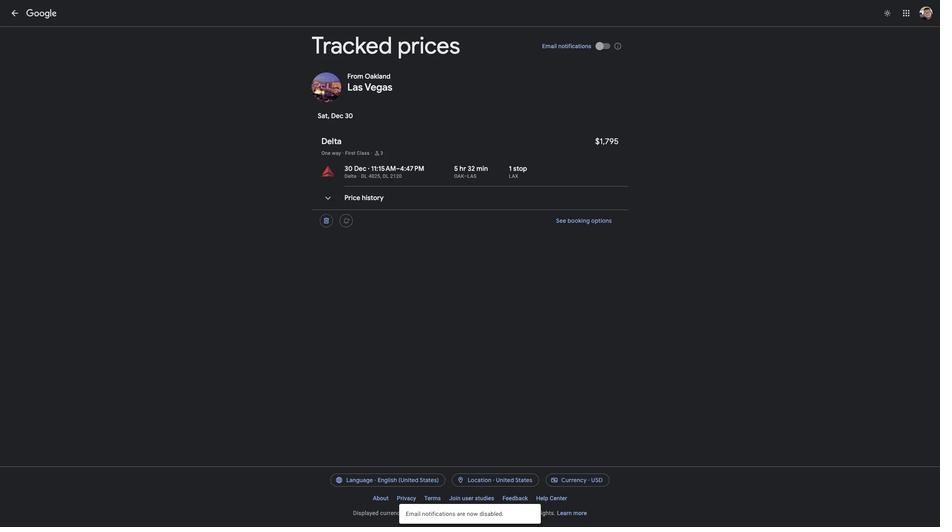 Task type: locate. For each thing, give the bounding box(es) containing it.
see
[[557, 217, 567, 224]]

1 horizontal spatial dec
[[354, 165, 367, 173]]

help center link
[[532, 492, 572, 505]]

change appearance image
[[878, 3, 898, 23]]

0 horizontal spatial delta
[[322, 136, 342, 147]]

1 horizontal spatial email
[[543, 43, 557, 49]]

help center
[[537, 495, 568, 502]]

1
[[509, 165, 512, 173]]

class
[[357, 150, 370, 156]]

notifications
[[559, 43, 592, 49], [422, 511, 456, 517]]

1 vertical spatial –
[[464, 173, 468, 179]]

–
[[396, 165, 400, 173], [464, 173, 468, 179]]

11:15 am
[[371, 165, 396, 173]]

currencies
[[380, 510, 408, 516], [462, 510, 489, 516]]

1 vertical spatial notifications
[[422, 511, 456, 517]]

1 horizontal spatial currencies
[[462, 510, 489, 516]]

delta
[[322, 136, 342, 147], [345, 173, 357, 179]]

5
[[454, 165, 458, 173]]

oak
[[454, 173, 464, 179]]

dec for sat,
[[331, 112, 344, 120]]

currencies down the join user studies
[[462, 510, 489, 516]]

– up 2120
[[396, 165, 400, 173]]

0 vertical spatial dec
[[331, 112, 344, 120]]

– down hr at the left top of page
[[464, 173, 468, 179]]

0 horizontal spatial dec
[[331, 112, 344, 120]]

– inside 5 hr 32 min oak – las
[[464, 173, 468, 179]]

hr
[[460, 165, 466, 173]]

30 down first
[[345, 165, 353, 173]]

0 horizontal spatial –
[[396, 165, 400, 173]]

1 horizontal spatial dl
[[383, 173, 389, 179]]

remove saved flight, one way trip from oakland to las vegas.sat, dec 30 image
[[317, 211, 336, 231]]

30
[[345, 112, 353, 120], [345, 165, 353, 173]]

oakland
[[365, 72, 391, 81]]

0 horizontal spatial dl
[[361, 173, 368, 179]]

0 horizontal spatial email
[[406, 511, 421, 517]]

0 vertical spatial notifications
[[559, 43, 592, 49]]

2 dl from the left
[[383, 173, 389, 179]]

stop
[[514, 165, 527, 173]]

1 vertical spatial email
[[406, 511, 421, 517]]

from oakland las vegas
[[348, 72, 393, 93]]

airline logo image
[[322, 165, 335, 178]]

dec down class
[[354, 165, 367, 173]]

go back image
[[10, 8, 20, 18]]

feedback link
[[499, 492, 532, 505]]

options
[[592, 217, 612, 224]]

email for email notifications
[[543, 43, 557, 49]]

vegas
[[365, 81, 393, 93]]

1 horizontal spatial delta
[[345, 173, 357, 179]]

feedback
[[503, 495, 528, 502]]

privacy
[[397, 495, 416, 502]]

min
[[477, 165, 488, 173]]

first
[[345, 150, 356, 156]]

dl
[[361, 173, 368, 179], [383, 173, 389, 179]]

0 horizontal spatial notifications
[[422, 511, 456, 517]]

1 currencies from the left
[[380, 510, 408, 516]]

history
[[362, 194, 384, 202]]

(united
[[399, 477, 419, 484]]

notifications for email notifications are now disabled.
[[422, 511, 456, 517]]

1 dl from the left
[[361, 173, 368, 179]]

2120
[[390, 173, 402, 179]]

flights.
[[538, 510, 556, 516]]

dec right sat,
[[331, 112, 344, 120]]

1 horizontal spatial notifications
[[559, 43, 592, 49]]

0 vertical spatial –
[[396, 165, 400, 173]]

terms
[[425, 495, 441, 502]]

about
[[373, 495, 389, 502]]

1 vertical spatial dec
[[354, 165, 367, 173]]

0 vertical spatial email
[[543, 43, 557, 49]]

displayed currencies may differ from the currencies used to purchase flights. learn more
[[353, 510, 587, 516]]

booking
[[568, 217, 590, 224]]

purchase
[[512, 510, 536, 516]]

dec
[[331, 112, 344, 120], [354, 165, 367, 173]]

0 horizontal spatial currencies
[[380, 510, 408, 516]]

states)
[[420, 477, 439, 484]]

studies
[[475, 495, 495, 502]]

currencies down privacy link
[[380, 510, 408, 516]]

30 right sat,
[[345, 112, 353, 120]]

language
[[347, 477, 373, 484]]

dl right ,
[[383, 173, 389, 179]]

0 vertical spatial delta
[[322, 136, 342, 147]]

delta down 30 dec
[[345, 173, 357, 179]]

terms link
[[420, 492, 445, 505]]

tracked prices
[[312, 31, 460, 61]]

0 vertical spatial 30
[[345, 112, 353, 120]]

more
[[574, 510, 587, 516]]

email
[[543, 43, 557, 49], [406, 511, 421, 517]]

prices
[[398, 31, 460, 61]]

united
[[496, 477, 514, 484]]

1 horizontal spatial –
[[464, 173, 468, 179]]

5 hr 32 min oak – las
[[454, 165, 488, 179]]

delta up way
[[322, 136, 342, 147]]

$1,795
[[596, 136, 619, 147]]

dl left the 4025
[[361, 173, 368, 179]]

join
[[449, 495, 461, 502]]

learn
[[557, 510, 572, 516]]



Task type: describe. For each thing, give the bounding box(es) containing it.
one way first class
[[322, 150, 370, 156]]

email notifications image
[[614, 42, 622, 50]]

dl 4025 , dl 2120
[[361, 173, 402, 179]]

privacy link
[[393, 492, 420, 505]]

usd
[[592, 477, 603, 484]]

11:15 am – 4:47 pm
[[371, 165, 424, 173]]

english
[[378, 477, 397, 484]]

1 vertical spatial delta
[[345, 173, 357, 179]]

from
[[348, 72, 364, 81]]

email notifications are now disabled.
[[406, 511, 504, 517]]

notifications for email notifications
[[559, 43, 592, 49]]

price
[[345, 194, 361, 202]]

2 currencies from the left
[[462, 510, 489, 516]]

,
[[381, 173, 382, 179]]

disabled.
[[480, 511, 504, 517]]

1795 US dollars text field
[[596, 136, 619, 147]]

join user studies
[[449, 495, 495, 502]]

3 passengers text field
[[381, 150, 383, 157]]

one
[[322, 150, 331, 156]]

email for email notifications are now disabled.
[[406, 511, 421, 517]]

learn more link
[[557, 510, 587, 516]]

tracked
[[312, 31, 392, 61]]

united states
[[496, 477, 533, 484]]

from
[[438, 510, 450, 516]]

way
[[332, 150, 341, 156]]

now
[[467, 511, 478, 517]]

4:47 pm
[[400, 165, 424, 173]]

1 stop lax
[[509, 165, 527, 179]]

user
[[462, 495, 474, 502]]

see booking options
[[557, 217, 612, 224]]

center
[[550, 495, 568, 502]]

4025
[[369, 173, 381, 179]]

1 vertical spatial 30
[[345, 165, 353, 173]]

sat,
[[318, 112, 330, 120]]

used
[[491, 510, 504, 516]]

price history
[[345, 194, 384, 202]]

may
[[409, 510, 421, 516]]

las
[[348, 81, 363, 93]]

price history graph image
[[318, 188, 338, 208]]

english (united states)
[[378, 477, 439, 484]]

join user studies link
[[445, 492, 499, 505]]

location
[[468, 477, 492, 484]]

currency
[[562, 477, 587, 484]]

email notifications
[[543, 43, 592, 49]]

32
[[468, 165, 475, 173]]

the
[[452, 510, 460, 516]]

to
[[505, 510, 510, 516]]

about link
[[369, 492, 393, 505]]

dec for 30
[[354, 165, 367, 173]]

differ
[[422, 510, 436, 516]]

30 dec
[[345, 165, 367, 173]]

las
[[468, 173, 477, 179]]

are
[[457, 511, 466, 517]]

sat, dec 30
[[318, 112, 353, 120]]

displayed
[[353, 510, 379, 516]]

lax
[[509, 173, 519, 179]]

3
[[381, 150, 383, 156]]

help
[[537, 495, 549, 502]]

states
[[516, 477, 533, 484]]



Task type: vqa. For each thing, say whether or not it's contained in the screenshot.
notifications corresponding to Email notifications
yes



